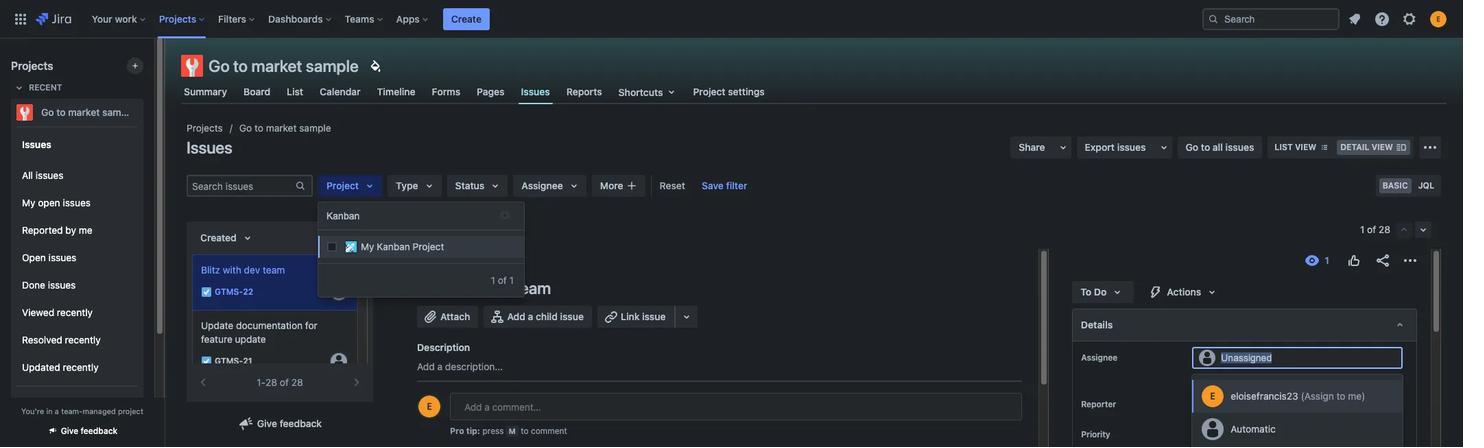Task type: describe. For each thing, give the bounding box(es) containing it.
search image
[[1208, 13, 1219, 24]]

to
[[1081, 286, 1092, 298]]

projects for projects link
[[187, 122, 223, 134]]

your work
[[92, 13, 137, 24]]

feature
[[201, 333, 232, 345]]

managed
[[83, 407, 116, 416]]

add for add a description...
[[417, 361, 435, 373]]

all for all issues
[[22, 169, 33, 181]]

assign inside assign to me "button"
[[1198, 373, 1228, 384]]

done issues
[[22, 279, 76, 291]]

2 horizontal spatial issues
[[521, 86, 550, 97]]

1 vertical spatial go to market sample
[[41, 106, 135, 118]]

jql
[[1419, 180, 1435, 191]]

to right m
[[521, 426, 529, 436]]

shortcuts button
[[616, 80, 682, 104]]

automatic
[[1231, 423, 1276, 435]]

forms link
[[429, 80, 463, 104]]

resolved
[[22, 334, 62, 345]]

my open issues link
[[16, 189, 138, 217]]

1 horizontal spatial team
[[515, 279, 551, 298]]

assignee button
[[513, 175, 586, 197]]

list for list
[[287, 86, 303, 97]]

0 horizontal spatial a
[[55, 407, 59, 416]]

open
[[38, 197, 60, 208]]

project settings
[[693, 86, 765, 97]]

to inside "button"
[[1230, 373, 1239, 384]]

issues for open issues
[[48, 251, 76, 263]]

you're in a team-managed project
[[21, 407, 143, 416]]

export
[[1085, 141, 1115, 153]]

teams button
[[341, 8, 388, 30]]

1 horizontal spatial blitz with dev team
[[417, 279, 551, 298]]

status button
[[447, 175, 508, 197]]

updated recently
[[22, 361, 99, 373]]

collapse recent projects image
[[11, 80, 27, 96]]

1 horizontal spatial give feedback
[[257, 418, 322, 429]]

primary element
[[8, 0, 1203, 38]]

issues for done issues
[[48, 279, 76, 291]]

tip:
[[466, 426, 480, 436]]

0 vertical spatial market
[[251, 56, 302, 75]]

me for assign to me
[[1242, 373, 1255, 384]]

go down 'board' link
[[239, 122, 252, 134]]

reports link
[[564, 80, 605, 104]]

issues right all
[[1226, 141, 1254, 153]]

open
[[22, 251, 46, 263]]

priority
[[1081, 429, 1110, 440]]

gtms-21
[[215, 356, 252, 367]]

2 vertical spatial go to market sample
[[239, 122, 331, 134]]

attach
[[440, 311, 470, 322]]

all
[[1213, 141, 1223, 153]]

task image
[[201, 287, 212, 298]]

pages link
[[474, 80, 507, 104]]

created
[[200, 232, 237, 244]]

1 horizontal spatial assign
[[1305, 390, 1334, 402]]

2 vertical spatial project
[[413, 241, 444, 252]]

reported
[[22, 224, 63, 236]]

all for all
[[456, 427, 468, 438]]

21
[[243, 356, 252, 367]]

more button
[[592, 175, 645, 197]]

updated
[[22, 361, 60, 373]]

all button
[[452, 425, 472, 441]]

project
[[118, 407, 143, 416]]

priority pin to top. only you can see pinned fields. image
[[1113, 429, 1124, 440]]

reported by me link
[[16, 217, 138, 244]]

reported by me
[[22, 224, 92, 236]]

do
[[1094, 286, 1107, 298]]

status
[[455, 180, 485, 191]]

link issue button
[[598, 306, 675, 328]]

1 horizontal spatial 28
[[291, 377, 303, 388]]

assignee inside dropdown button
[[522, 180, 563, 191]]

sort descending image
[[321, 232, 332, 243]]

group containing all issues
[[16, 158, 138, 386]]

oldest first
[[950, 427, 1000, 438]]

go left all
[[1186, 141, 1199, 153]]

1 vertical spatial market
[[68, 106, 100, 118]]

0 vertical spatial gtms-22
[[436, 255, 479, 266]]

actions button
[[1140, 281, 1229, 303]]

kanban
[[377, 241, 410, 252]]

oldest first button
[[942, 425, 1022, 441]]

go up "summary"
[[209, 56, 230, 75]]

set background color image
[[367, 58, 383, 74]]

add to starred image
[[139, 104, 156, 121]]

comment
[[531, 426, 567, 436]]

issues for sidebar navigation icon
[[187, 138, 232, 157]]

tab list containing issues
[[173, 80, 1455, 104]]

to left the )
[[1337, 390, 1346, 402]]

menu bar containing all
[[450, 425, 638, 441]]

calendar link
[[317, 80, 363, 104]]

pro tip: press m to comment
[[450, 426, 567, 436]]

shortcuts
[[619, 86, 663, 98]]

show:
[[417, 427, 444, 438]]

create
[[451, 13, 482, 24]]

gtms- for update documentation for feature update
[[215, 356, 243, 367]]

work log button
[[587, 425, 636, 441]]

3 group from the top
[[16, 386, 138, 423]]

issues for create project image
[[22, 138, 51, 150]]

0 vertical spatial sample
[[306, 56, 359, 75]]

calendar
[[320, 86, 361, 97]]

give for the rightmost 'give feedback' button
[[257, 418, 277, 429]]

profile image of eloisefrancis23 image
[[418, 396, 440, 418]]

resolved recently link
[[16, 327, 138, 354]]

work log
[[591, 427, 631, 438]]

viewed recently
[[22, 306, 93, 318]]

create project image
[[130, 60, 141, 71]]

type
[[396, 180, 418, 191]]

your work button
[[88, 8, 151, 30]]

work
[[115, 13, 137, 24]]

recently for updated recently
[[63, 361, 99, 373]]

issues for all issues
[[36, 169, 63, 181]]

attach button
[[417, 306, 479, 328]]

export issues
[[1085, 141, 1146, 153]]

1 vertical spatial blitz
[[417, 279, 448, 298]]

Search text field
[[327, 211, 361, 222]]

import and bulk change issues image
[[1422, 139, 1439, 156]]

1 vertical spatial sample
[[102, 106, 135, 118]]

0 vertical spatial blitz with dev team
[[201, 264, 285, 276]]

vote options: no one has voted for this issue yet. image
[[1346, 252, 1362, 269]]

0 horizontal spatial gtms-22
[[215, 287, 253, 297]]

share button
[[1011, 137, 1071, 158]]

appswitcher icon image
[[12, 11, 29, 27]]

resolved recently
[[22, 334, 101, 345]]

to up board
[[233, 56, 248, 75]]

gtms-22 link
[[436, 252, 479, 269]]

apps
[[396, 13, 420, 24]]

1 vertical spatial 22
[[243, 287, 253, 297]]

0 horizontal spatial dev
[[244, 264, 260, 276]]

reporter
[[1081, 399, 1116, 410]]

all issues
[[22, 169, 63, 181]]

filters
[[218, 13, 246, 24]]

add a child issue button
[[484, 306, 592, 328]]

m
[[509, 427, 516, 436]]

)
[[1362, 390, 1366, 402]]

1 of 1
[[491, 274, 514, 286]]

1 for 1 of 28
[[1360, 224, 1365, 235]]

go down the recent
[[41, 106, 54, 118]]

Add a comment… field
[[450, 393, 1022, 421]]

1 horizontal spatial dev
[[485, 279, 511, 298]]

1 horizontal spatial give feedback button
[[230, 413, 330, 435]]

link
[[621, 311, 640, 322]]

open share dialog image
[[1055, 139, 1071, 156]]

Search issues text field
[[188, 176, 295, 196]]

project button
[[318, 175, 382, 197]]

add for add a child issue
[[507, 311, 525, 322]]

settings
[[728, 86, 765, 97]]

1 for 1 of 1
[[491, 274, 495, 286]]

eloisefrancis23 ( assign to me )
[[1231, 390, 1366, 402]]

comments button
[[478, 425, 535, 441]]

save
[[702, 180, 724, 191]]

issues down "all issues" link in the top left of the page
[[63, 197, 91, 208]]



Task type: locate. For each thing, give the bounding box(es) containing it.
1 horizontal spatial 1
[[509, 274, 514, 286]]

assignee right "status" dropdown button
[[522, 180, 563, 191]]

0 horizontal spatial blitz with dev team
[[201, 264, 285, 276]]

0 vertical spatial me
[[79, 224, 92, 236]]

22 inside "gtms-22" link
[[468, 255, 479, 266]]

go to market sample link
[[11, 99, 138, 126], [239, 120, 331, 137]]

pro
[[450, 426, 464, 436]]

export issues button
[[1077, 137, 1172, 158]]

1 horizontal spatial all
[[456, 427, 468, 438]]

with down the created popup button
[[223, 264, 241, 276]]

0 horizontal spatial of
[[280, 377, 289, 388]]

team up documentation
[[263, 264, 285, 276]]

list
[[287, 86, 303, 97], [1275, 142, 1293, 152]]

2 horizontal spatial 1
[[1360, 224, 1365, 235]]

give feedback down 1-28 of 28
[[257, 418, 322, 429]]

task image
[[201, 356, 212, 367]]

issues for export issues
[[1117, 141, 1146, 153]]

0 vertical spatial dev
[[244, 264, 260, 276]]

1 vertical spatial gtms-
[[215, 287, 243, 297]]

teams
[[345, 13, 374, 24]]

me right (
[[1348, 390, 1362, 402]]

refresh image
[[349, 232, 359, 243]]

description...
[[445, 361, 503, 373]]

assignee down details
[[1081, 353, 1118, 363]]

dashboards button
[[264, 8, 337, 30]]

recently inside resolved recently link
[[65, 334, 101, 345]]

0 horizontal spatial my
[[22, 197, 35, 208]]

1 horizontal spatial feedback
[[280, 418, 322, 429]]

my right refresh 'image'
[[361, 241, 374, 252]]

notifications image
[[1347, 11, 1363, 27]]

menu bar
[[450, 425, 638, 441]]

add
[[507, 311, 525, 322], [417, 361, 435, 373]]

filters button
[[214, 8, 260, 30]]

list right the go to all issues
[[1275, 142, 1293, 152]]

0 horizontal spatial give
[[61, 426, 78, 436]]

2 vertical spatial sample
[[299, 122, 331, 134]]

list right board
[[287, 86, 303, 97]]

1 vertical spatial my
[[361, 241, 374, 252]]

projects down summary link
[[187, 122, 223, 134]]

automatic image
[[1202, 418, 1224, 440]]

of
[[1367, 224, 1376, 235], [498, 274, 507, 286], [280, 377, 289, 388]]

a for child
[[528, 311, 533, 322]]

2 vertical spatial of
[[280, 377, 289, 388]]

sample
[[306, 56, 359, 75], [102, 106, 135, 118], [299, 122, 331, 134]]

2 vertical spatial market
[[266, 122, 297, 134]]

all up my open issues
[[22, 169, 33, 181]]

1 vertical spatial list
[[1275, 142, 1293, 152]]

created button
[[192, 227, 264, 249]]

group containing issues
[[16, 126, 138, 427]]

recently down "done issues" link
[[57, 306, 93, 318]]

jira image
[[36, 11, 71, 27], [36, 11, 71, 27]]

my for my open issues
[[22, 197, 35, 208]]

issue inside link issue button
[[642, 311, 666, 322]]

eloisefrancis23 image
[[1202, 386, 1224, 408]]

recently for resolved recently
[[65, 334, 101, 345]]

Search field
[[1203, 8, 1340, 30]]

recently inside the viewed recently link
[[57, 306, 93, 318]]

my inside "group"
[[22, 197, 35, 208]]

settings image
[[1402, 11, 1418, 27]]

view right detail
[[1372, 142, 1393, 152]]

log
[[617, 427, 631, 438]]

None text field
[[1221, 353, 1273, 364]]

sample down list link
[[299, 122, 331, 134]]

recently inside updated recently link
[[63, 361, 99, 373]]

update
[[235, 333, 266, 345]]

gtms- for blitz with dev team
[[215, 287, 243, 297]]

project for project settings
[[693, 86, 726, 97]]

gtms- right task image
[[215, 356, 243, 367]]

board
[[244, 86, 270, 97]]

add left child at left
[[507, 311, 525, 322]]

1 horizontal spatial with
[[451, 279, 482, 298]]

projects for the "projects" dropdown button
[[159, 13, 196, 24]]

of up share image
[[1367, 224, 1376, 235]]

2 group from the top
[[16, 158, 138, 386]]

1 view from the left
[[1295, 142, 1317, 152]]

2 view from the left
[[1372, 142, 1393, 152]]

give feedback button down the you're in a team-managed project
[[39, 420, 126, 442]]

0 vertical spatial 22
[[468, 255, 479, 266]]

dev up add a child issue button
[[485, 279, 511, 298]]

market down list link
[[266, 122, 297, 134]]

2 vertical spatial gtms-
[[215, 356, 243, 367]]

me inside "button"
[[1242, 373, 1255, 384]]

0 vertical spatial list
[[287, 86, 303, 97]]

28 down update
[[265, 377, 277, 388]]

0 horizontal spatial team
[[263, 264, 285, 276]]

issues right "pages" on the top left of the page
[[521, 86, 550, 97]]

sample up calendar
[[306, 56, 359, 75]]

1 vertical spatial a
[[437, 361, 443, 373]]

1 vertical spatial assignee
[[1081, 353, 1118, 363]]

0 horizontal spatial view
[[1295, 142, 1317, 152]]

with
[[223, 264, 241, 276], [451, 279, 482, 298]]

22 up attach
[[468, 255, 479, 266]]

to down the recent
[[56, 106, 66, 118]]

0 vertical spatial projects
[[159, 13, 196, 24]]

project up the search text field
[[327, 180, 359, 191]]

a down the description
[[437, 361, 443, 373]]

go to all issues link
[[1178, 137, 1263, 158]]

viewed recently link
[[16, 299, 138, 327]]

summary link
[[181, 80, 230, 104]]

1 vertical spatial add
[[417, 361, 435, 373]]

details element
[[1072, 309, 1417, 342]]

issue inside add a child issue button
[[560, 311, 584, 322]]

view left detail
[[1295, 142, 1317, 152]]

addicon image
[[626, 180, 637, 191]]

project right kanban
[[413, 241, 444, 252]]

a
[[528, 311, 533, 322], [437, 361, 443, 373], [55, 407, 59, 416]]

projects right work
[[159, 13, 196, 24]]

sample left add to starred image
[[102, 106, 135, 118]]

1 group from the top
[[16, 126, 138, 427]]

recently down the viewed recently link
[[65, 334, 101, 345]]

lowest
[[1223, 429, 1254, 440]]

issues down projects link
[[187, 138, 232, 157]]

group
[[16, 126, 138, 427], [16, 158, 138, 386], [16, 386, 138, 423]]

0 horizontal spatial go to market sample link
[[11, 99, 138, 126]]

go to market sample link down the recent
[[11, 99, 138, 126]]

to
[[233, 56, 248, 75], [56, 106, 66, 118], [255, 122, 263, 134], [1201, 141, 1210, 153], [1230, 373, 1239, 384], [1337, 390, 1346, 402], [521, 426, 529, 436]]

history
[[545, 427, 578, 438]]

issues down reported by me on the left bottom
[[48, 251, 76, 263]]

0 horizontal spatial issues
[[22, 138, 51, 150]]

0 vertical spatial project
[[693, 86, 726, 97]]

done issues link
[[16, 272, 138, 299]]

1 horizontal spatial list
[[1275, 142, 1293, 152]]

list view
[[1275, 142, 1317, 152]]

detail view
[[1341, 142, 1393, 152]]

feedback for the rightmost 'give feedback' button
[[280, 418, 322, 429]]

28 up share image
[[1379, 224, 1391, 235]]

1 horizontal spatial 22
[[468, 255, 479, 266]]

issues up open
[[36, 169, 63, 181]]

market up list link
[[251, 56, 302, 75]]

0 horizontal spatial 1
[[491, 274, 495, 286]]

a left child at left
[[528, 311, 533, 322]]

go to market sample down list link
[[239, 122, 331, 134]]

me for reported by me
[[79, 224, 92, 236]]

projects
[[159, 13, 196, 24], [11, 60, 53, 72], [187, 122, 223, 134]]

go to market sample link down list link
[[239, 120, 331, 137]]

timeline
[[377, 86, 415, 97]]

of for 28
[[1367, 224, 1376, 235]]

1 horizontal spatial assignee
[[1081, 353, 1118, 363]]

go to market sample down the recent
[[41, 106, 135, 118]]

gtms-
[[436, 255, 468, 266], [215, 287, 243, 297], [215, 356, 243, 367]]

0 vertical spatial my
[[22, 197, 35, 208]]

2 horizontal spatial of
[[1367, 224, 1376, 235]]

1 vertical spatial assign
[[1305, 390, 1334, 402]]

issues right export
[[1117, 141, 1146, 153]]

recently down resolved recently link
[[63, 361, 99, 373]]

reset button
[[651, 175, 694, 197]]

2 horizontal spatial a
[[528, 311, 533, 322]]

assign down assign to me "button" on the bottom of page
[[1305, 390, 1334, 402]]

update documentation for feature update
[[201, 320, 318, 345]]

gtms-22
[[436, 255, 479, 266], [215, 287, 253, 297]]

banner
[[0, 0, 1463, 38]]

0 horizontal spatial 28
[[265, 377, 277, 388]]

to down 'board' link
[[255, 122, 263, 134]]

view
[[1295, 142, 1317, 152], [1372, 142, 1393, 152]]

board link
[[241, 80, 273, 104]]

1 vertical spatial of
[[498, 274, 507, 286]]

of for 1
[[498, 274, 507, 286]]

project left the 'settings' on the top of the page
[[693, 86, 726, 97]]

assign
[[1198, 373, 1228, 384], [1305, 390, 1334, 402]]

reset
[[660, 180, 685, 191]]

1 horizontal spatial go to market sample link
[[239, 120, 331, 137]]

0 vertical spatial team
[[263, 264, 285, 276]]

open issues link
[[16, 244, 138, 272]]

1 horizontal spatial add
[[507, 311, 525, 322]]

open export issues dropdown image
[[1156, 139, 1172, 156]]

sidebar navigation image
[[150, 55, 180, 82]]

team up add a child issue button
[[515, 279, 551, 298]]

all inside button
[[456, 427, 468, 438]]

to left all
[[1201, 141, 1210, 153]]

apps button
[[392, 8, 433, 30]]

your profile and settings image
[[1430, 11, 1447, 27]]

gtms-22 right task icon
[[215, 287, 253, 297]]

1 horizontal spatial my
[[361, 241, 374, 252]]

list for list view
[[1275, 142, 1293, 152]]

1 horizontal spatial gtms-22
[[436, 255, 479, 266]]

1 horizontal spatial blitz
[[417, 279, 448, 298]]

gtms- right task icon
[[215, 287, 243, 297]]

0 horizontal spatial list
[[287, 86, 303, 97]]

blitz up task icon
[[201, 264, 220, 276]]

28
[[1379, 224, 1391, 235], [265, 377, 277, 388], [291, 377, 303, 388]]

go to all issues
[[1186, 141, 1254, 153]]

me up eloisefrancis23
[[1242, 373, 1255, 384]]

1 horizontal spatial a
[[437, 361, 443, 373]]

0 horizontal spatial blitz
[[201, 264, 220, 276]]

1 of 28
[[1360, 224, 1391, 235]]

a for description...
[[437, 361, 443, 373]]

order by image
[[239, 230, 256, 246]]

2 vertical spatial a
[[55, 407, 59, 416]]

description
[[417, 342, 470, 353]]

list link
[[284, 80, 306, 104]]

documentation
[[236, 320, 303, 331]]

assign up eloisefrancis23 'icon'
[[1198, 373, 1228, 384]]

0 horizontal spatial me
[[79, 224, 92, 236]]

0 horizontal spatial 22
[[243, 287, 253, 297]]

0 horizontal spatial give feedback button
[[39, 420, 126, 442]]

issue right link
[[642, 311, 666, 322]]

update
[[201, 320, 233, 331]]

view for list view
[[1295, 142, 1317, 152]]

0 vertical spatial of
[[1367, 224, 1376, 235]]

dev down the order by icon
[[244, 264, 260, 276]]

add down the description
[[417, 361, 435, 373]]

1 horizontal spatial me
[[1242, 373, 1255, 384]]

all issues link
[[16, 162, 138, 189]]

0 vertical spatial with
[[223, 264, 241, 276]]

actions image
[[1402, 252, 1419, 269]]

0 horizontal spatial give feedback
[[61, 426, 118, 436]]

share image
[[1375, 252, 1391, 269]]

view for detail view
[[1372, 142, 1393, 152]]

share
[[1019, 141, 1045, 153]]

my
[[22, 197, 35, 208], [361, 241, 374, 252]]

0 vertical spatial gtms-
[[436, 255, 468, 266]]

0 horizontal spatial with
[[223, 264, 241, 276]]

issue right child at left
[[560, 311, 584, 322]]

issue
[[560, 311, 584, 322], [642, 311, 666, 322]]

2 vertical spatial me
[[1348, 390, 1362, 402]]

of up add a child issue button
[[498, 274, 507, 286]]

blitz with dev team down the order by icon
[[201, 264, 285, 276]]

add a child issue
[[507, 311, 584, 322]]

1-
[[257, 377, 265, 388]]

help image
[[1374, 11, 1391, 27]]

projects up the recent
[[11, 60, 53, 72]]

1 vertical spatial projects
[[11, 60, 53, 72]]

0 horizontal spatial add
[[417, 361, 435, 373]]

give for left 'give feedback' button
[[61, 426, 78, 436]]

all left press in the left bottom of the page
[[456, 427, 468, 438]]

recently for viewed recently
[[57, 306, 93, 318]]

issues
[[521, 86, 550, 97], [187, 138, 232, 157], [22, 138, 51, 150]]

save filter
[[702, 180, 747, 191]]

me right by
[[79, 224, 92, 236]]

2 horizontal spatial 28
[[1379, 224, 1391, 235]]

blitz up "attach" button
[[417, 279, 448, 298]]

with down "gtms-22" link
[[451, 279, 482, 298]]

dashboards
[[268, 13, 323, 24]]

of right 1-
[[280, 377, 289, 388]]

0 vertical spatial go to market sample
[[209, 56, 359, 75]]

add a description...
[[417, 361, 503, 373]]

my left open
[[22, 197, 35, 208]]

2 vertical spatial recently
[[63, 361, 99, 373]]

projects button
[[155, 8, 210, 30]]

0 vertical spatial a
[[528, 311, 533, 322]]

activity
[[417, 408, 452, 419]]

1 vertical spatial blitz with dev team
[[417, 279, 551, 298]]

issues up 'all issues'
[[22, 138, 51, 150]]

to up eloisefrancis23
[[1230, 373, 1239, 384]]

a inside button
[[528, 311, 533, 322]]

projects inside dropdown button
[[159, 13, 196, 24]]

feedback down 1-28 of 28
[[280, 418, 322, 429]]

to do
[[1081, 286, 1107, 298]]

market left add to starred image
[[68, 106, 100, 118]]

team-
[[61, 407, 83, 416]]

done
[[22, 279, 45, 291]]

give feedback button
[[230, 413, 330, 435], [39, 420, 126, 442]]

0 horizontal spatial assign
[[1198, 373, 1228, 384]]

assign to me button
[[1198, 372, 1403, 386]]

child
[[536, 311, 558, 322]]

1 vertical spatial with
[[451, 279, 482, 298]]

my for my kanban project
[[361, 241, 374, 252]]

tab list
[[173, 80, 1455, 104]]

feedback for left 'give feedback' button
[[81, 426, 118, 436]]

0 vertical spatial recently
[[57, 306, 93, 318]]

me inside 'link'
[[79, 224, 92, 236]]

1 vertical spatial gtms-22
[[215, 287, 253, 297]]

give down team-
[[61, 426, 78, 436]]

add inside button
[[507, 311, 525, 322]]

timeline link
[[374, 80, 418, 104]]

28 right 1-
[[291, 377, 303, 388]]

my kanban project
[[361, 241, 444, 252]]

1 vertical spatial project
[[327, 180, 359, 191]]

1 vertical spatial team
[[515, 279, 551, 298]]

give feedback
[[257, 418, 322, 429], [61, 426, 118, 436]]

me
[[79, 224, 92, 236], [1242, 373, 1255, 384], [1348, 390, 1362, 402]]

gtms- down my kanban project
[[436, 255, 468, 266]]

feedback down "managed"
[[81, 426, 118, 436]]

type button
[[388, 175, 442, 197]]

22 up documentation
[[243, 287, 253, 297]]

a right in
[[55, 407, 59, 416]]

2 horizontal spatial me
[[1348, 390, 1362, 402]]

project inside dropdown button
[[327, 180, 359, 191]]

issues up "viewed recently"
[[48, 279, 76, 291]]

give feedback button down 1-28 of 28
[[230, 413, 330, 435]]

banner containing your work
[[0, 0, 1463, 38]]

0 horizontal spatial feedback
[[81, 426, 118, 436]]

more
[[600, 180, 623, 191]]

give
[[257, 418, 277, 429], [61, 426, 78, 436]]

0 vertical spatial blitz
[[201, 264, 220, 276]]

1 horizontal spatial project
[[413, 241, 444, 252]]

work
[[591, 427, 615, 438]]

create button
[[443, 8, 490, 30]]

go to market sample up list link
[[209, 56, 359, 75]]

issues inside button
[[1117, 141, 1146, 153]]

oldest
[[950, 427, 980, 438]]

basic
[[1383, 180, 1408, 191]]

0 horizontal spatial issue
[[560, 311, 584, 322]]

1 vertical spatial recently
[[65, 334, 101, 345]]

blitz with dev team down "gtms-22" link
[[417, 279, 551, 298]]

gtms-22 up attach
[[436, 255, 479, 266]]

give down 1-
[[257, 418, 277, 429]]

filter
[[726, 180, 747, 191]]

1 issue from the left
[[560, 311, 584, 322]]

2 vertical spatial projects
[[187, 122, 223, 134]]

detail
[[1341, 142, 1370, 152]]

comments
[[482, 427, 531, 438]]

2 issue from the left
[[642, 311, 666, 322]]

pages
[[477, 86, 505, 97]]

project for project
[[327, 180, 359, 191]]

1 horizontal spatial issues
[[187, 138, 232, 157]]

dev
[[244, 264, 260, 276], [485, 279, 511, 298]]

0 horizontal spatial assignee
[[522, 180, 563, 191]]

give feedback down the you're in a team-managed project
[[61, 426, 118, 436]]



Task type: vqa. For each thing, say whether or not it's contained in the screenshot.
TYPES
no



